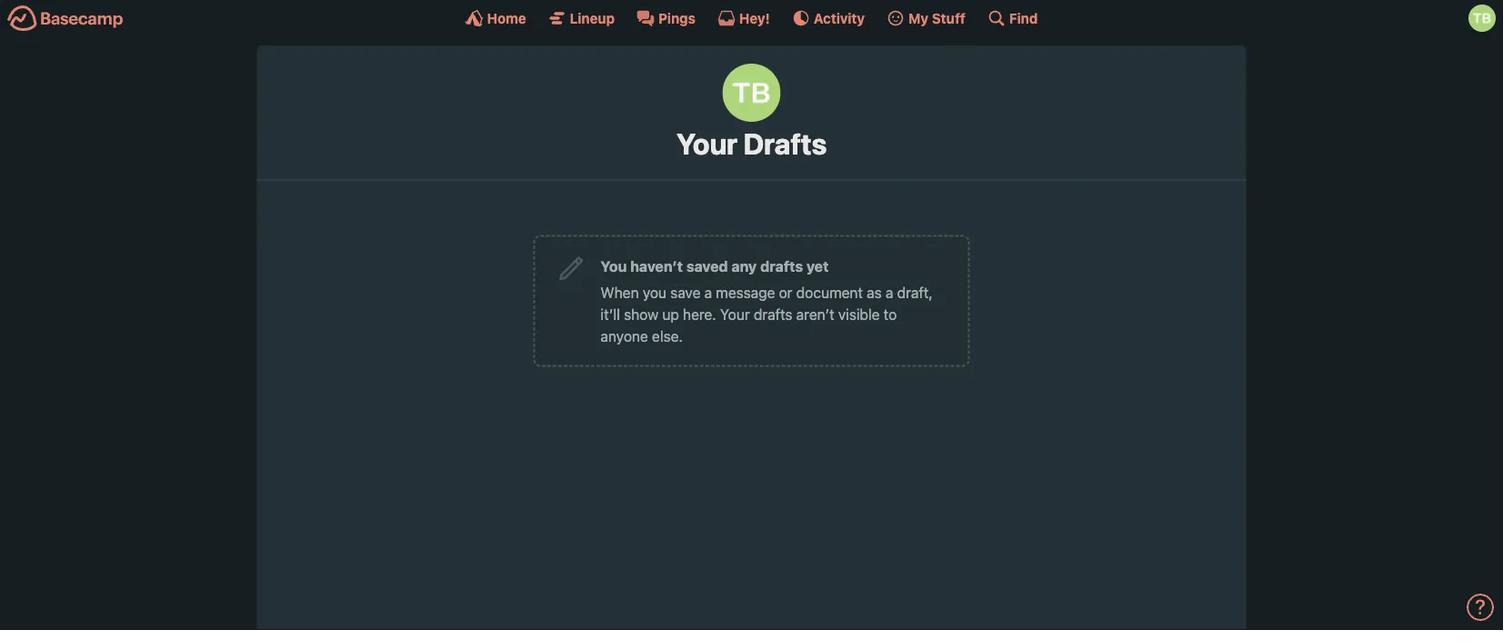 Task type: vqa. For each thing, say whether or not it's contained in the screenshot.
My Stuff popup button
yes



Task type: locate. For each thing, give the bounding box(es) containing it.
drafts
[[761, 257, 803, 275], [754, 306, 793, 323]]

drafts down "or"
[[754, 306, 793, 323]]

when
[[601, 284, 639, 301]]

your down message
[[720, 306, 750, 323]]

haven't
[[630, 257, 683, 275]]

you haven't saved any drafts yet when you save a message or document as a draft, it'll show up here. your drafts aren't visible to anyone else.
[[601, 257, 933, 345]]

a
[[705, 284, 712, 301], [886, 284, 894, 301]]

a right as
[[886, 284, 894, 301]]

yet
[[807, 257, 829, 275]]

2 a from the left
[[886, 284, 894, 301]]

1 horizontal spatial a
[[886, 284, 894, 301]]

you
[[601, 257, 627, 275]]

hey! button
[[718, 9, 770, 27]]

activity
[[814, 10, 865, 26]]

else.
[[652, 327, 683, 345]]

as
[[867, 284, 882, 301]]

it'll
[[601, 306, 620, 323]]

stuff
[[932, 10, 966, 26]]

main element
[[0, 0, 1504, 35]]

your
[[677, 126, 738, 161], [720, 306, 750, 323]]

or
[[779, 284, 793, 301]]

0 horizontal spatial a
[[705, 284, 712, 301]]

0 vertical spatial your
[[677, 126, 738, 161]]

0 vertical spatial drafts
[[761, 257, 803, 275]]

my stuff
[[909, 10, 966, 26]]

activity link
[[792, 9, 865, 27]]

my stuff button
[[887, 9, 966, 27]]

tim burton image
[[723, 64, 781, 122]]

my
[[909, 10, 929, 26]]

up
[[662, 306, 679, 323]]

a right save
[[705, 284, 712, 301]]

visible
[[838, 306, 880, 323]]

drafts up "or"
[[761, 257, 803, 275]]

1 vertical spatial your
[[720, 306, 750, 323]]

find
[[1010, 10, 1038, 26]]

draft,
[[898, 284, 933, 301]]

your down tim burton image
[[677, 126, 738, 161]]

save
[[671, 284, 701, 301]]

to
[[884, 306, 897, 323]]

any
[[732, 257, 757, 275]]



Task type: describe. For each thing, give the bounding box(es) containing it.
saved
[[687, 257, 728, 275]]

pings button
[[637, 9, 696, 27]]

you
[[643, 284, 667, 301]]

home
[[487, 10, 526, 26]]

1 vertical spatial drafts
[[754, 306, 793, 323]]

find button
[[988, 9, 1038, 27]]

document
[[797, 284, 863, 301]]

switch accounts image
[[7, 5, 124, 33]]

hey!
[[739, 10, 770, 26]]

anyone
[[601, 327, 648, 345]]

your inside you haven't saved any drafts yet when you save a message or document as a draft, it'll show up here. your drafts aren't visible to anyone else.
[[720, 306, 750, 323]]

lineup
[[570, 10, 615, 26]]

here.
[[683, 306, 717, 323]]

aren't
[[797, 306, 835, 323]]

tim burton image
[[1469, 5, 1496, 32]]

pings
[[659, 10, 696, 26]]

message
[[716, 284, 775, 301]]

1 a from the left
[[705, 284, 712, 301]]

lineup link
[[548, 9, 615, 27]]

your drafts
[[677, 126, 827, 161]]

drafts
[[744, 126, 827, 161]]

home link
[[465, 9, 526, 27]]

show
[[624, 306, 659, 323]]



